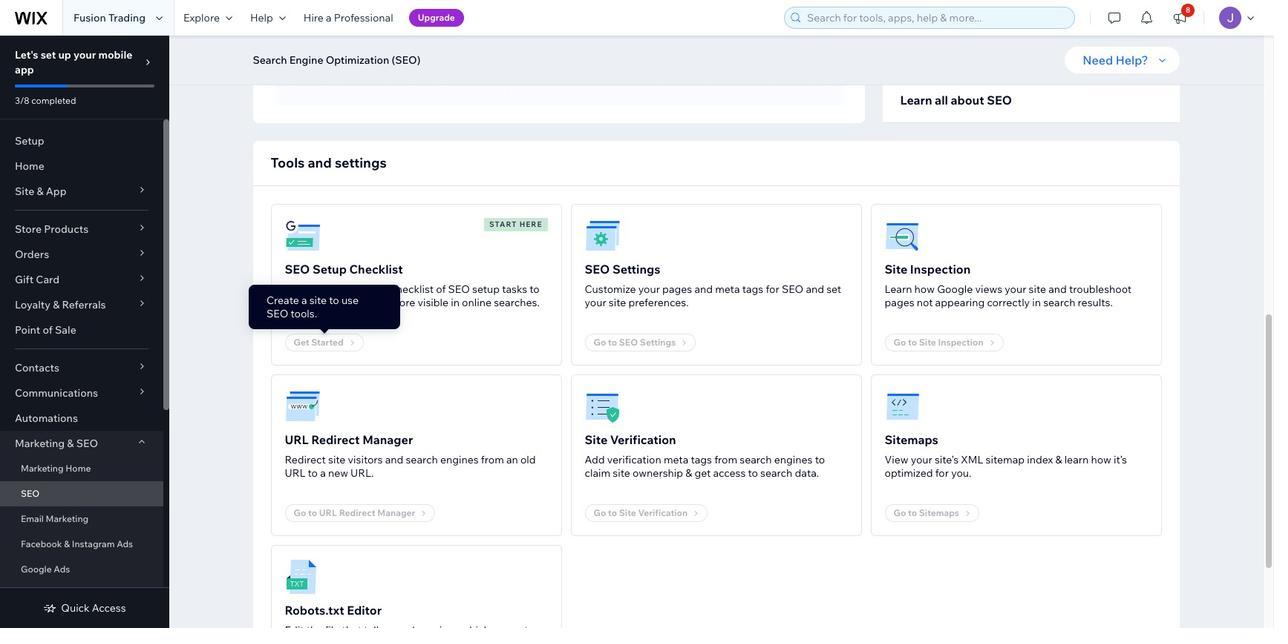 Task type: describe. For each thing, give the bounding box(es) containing it.
site for verification
[[585, 433, 608, 448]]

site & app button
[[0, 179, 163, 204]]

new
[[328, 467, 348, 480]]

& for loyalty & referrals
[[53, 299, 60, 312]]

a inside url redirect manager redirect site visitors and search engines from an old url to a new url.
[[320, 467, 326, 480]]

gift
[[15, 273, 34, 287]]

to inside seo setup checklist follow a personalized checklist of seo setup tasks to help this site become more visible in online searches.
[[530, 283, 540, 296]]

a inside seo setup checklist follow a personalized checklist of seo setup tasks to help this site become more visible in online searches.
[[318, 283, 324, 296]]

visitors
[[348, 454, 383, 467]]

manager
[[362, 433, 413, 448]]

tools and settings
[[271, 154, 387, 172]]

data.
[[795, 467, 819, 480]]

ownership
[[633, 467, 683, 480]]

point of sale link
[[0, 318, 163, 343]]

need help? button
[[1065, 47, 1180, 74]]

home link
[[0, 154, 163, 179]]

& inside sitemaps view your site's xml sitemap index & learn how it's optimized for you.
[[1055, 454, 1062, 467]]

store
[[15, 223, 42, 236]]

create a site to use seo tools.
[[267, 294, 359, 321]]

seo link
[[0, 482, 163, 507]]

engines for url redirect manager
[[440, 454, 479, 467]]

seo settings heading
[[585, 261, 660, 278]]

search
[[253, 53, 287, 67]]

loyalty & referrals button
[[0, 293, 163, 318]]

marketing for marketing & seo
[[15, 437, 65, 451]]

trading
[[108, 11, 146, 25]]

need help?
[[1083, 53, 1148, 68]]

email
[[21, 514, 44, 525]]

gift card button
[[0, 267, 163, 293]]

site inside url redirect manager redirect site visitors and search engines from an old url to a new url.
[[328, 454, 346, 467]]

orders
[[15, 248, 49, 261]]

communications
[[15, 387, 98, 400]]

marketing for marketing home
[[21, 463, 64, 474]]

seo settings customize your pages and meta tags for seo and set your site preferences.
[[585, 262, 841, 310]]

orders button
[[0, 242, 163, 267]]

0 horizontal spatial ads
[[54, 564, 70, 575]]

gift card
[[15, 273, 60, 287]]

settings
[[613, 262, 660, 277]]

app
[[46, 185, 67, 198]]

all
[[935, 93, 948, 108]]

(seo)
[[392, 53, 421, 67]]

learning
[[972, 97, 1015, 110]]

robots.txt editor heading
[[285, 602, 382, 620]]

sale
[[55, 324, 76, 337]]

quick
[[61, 602, 90, 616]]

upgrade
[[418, 12, 455, 23]]

help button
[[241, 0, 295, 36]]

seo inside create a site to use seo tools.
[[267, 307, 288, 321]]

setup inside sidebar element
[[15, 134, 44, 148]]

seo inside marketing & seo popup button
[[76, 437, 98, 451]]

& inside site verification add verification meta tags from search engines to claim site ownership & get access to search data.
[[685, 467, 692, 480]]

the
[[929, 97, 945, 110]]

site inside 'seo settings customize your pages and meta tags for seo and set your site preferences.'
[[609, 296, 626, 310]]

editor
[[347, 604, 382, 619]]

follow
[[285, 283, 316, 296]]

to inside create a site to use seo tools.
[[329, 294, 339, 307]]

3/8 completed
[[15, 95, 76, 106]]

sitemaps
[[885, 433, 938, 448]]

customize
[[585, 283, 636, 296]]

hire
[[304, 11, 324, 25]]

setup inside seo setup checklist follow a personalized checklist of seo setup tasks to help this site become more visible in online searches.
[[313, 262, 347, 277]]

not
[[917, 296, 933, 310]]

site inside create a site to use seo tools.
[[309, 294, 327, 307]]

contacts
[[15, 362, 59, 375]]

to inside url redirect manager redirect site visitors and search engines from an old url to a new url.
[[308, 467, 318, 480]]

view
[[885, 454, 908, 467]]

facebook & instagram ads link
[[0, 532, 163, 558]]

site inside site verification add verification meta tags from search engines to claim site ownership & get access to search data.
[[613, 467, 630, 480]]

1 url from the top
[[285, 433, 309, 448]]

verification
[[610, 433, 676, 448]]

about
[[951, 93, 984, 108]]

store products
[[15, 223, 88, 236]]

learn all about seo
[[900, 93, 1012, 108]]

mobile
[[98, 48, 132, 62]]

8 button
[[1164, 0, 1196, 36]]

site inside seo setup checklist follow a personalized checklist of seo setup tasks to help this site become more visible in online searches.
[[328, 296, 346, 310]]

sitemap
[[986, 454, 1025, 467]]

site verification add verification meta tags from search engines to claim site ownership & get access to search data.
[[585, 433, 825, 480]]

robots.txt
[[285, 604, 344, 619]]

products
[[44, 223, 88, 236]]

site for inspection
[[885, 262, 908, 277]]

point of sale
[[15, 324, 76, 337]]

tags inside site verification add verification meta tags from search engines to claim site ownership & get access to search data.
[[691, 454, 712, 467]]

checklist
[[349, 262, 403, 277]]

seo setup checklist heading
[[285, 261, 403, 278]]

correctly
[[987, 296, 1030, 310]]

search inside site inspection learn how google views your site and troubleshoot pages not appearing correctly in search results.
[[1043, 296, 1076, 310]]

search engine optimization (seo)
[[253, 53, 421, 67]]

this
[[308, 296, 326, 310]]

tags inside 'seo settings customize your pages and meta tags for seo and set your site preferences.'
[[742, 283, 764, 296]]

robots.txt editor
[[285, 604, 382, 619]]

become
[[348, 296, 388, 310]]

tasks
[[502, 283, 527, 296]]

sidebar element
[[0, 36, 169, 629]]

sitemaps heading
[[885, 431, 938, 449]]

let's
[[15, 48, 38, 62]]

setup
[[472, 283, 500, 296]]

3/8
[[15, 95, 29, 106]]

views
[[975, 283, 1003, 296]]

tools
[[271, 154, 305, 172]]

you.
[[951, 467, 972, 480]]

quick access button
[[43, 602, 126, 616]]

fusion trading
[[74, 11, 146, 25]]

1 horizontal spatial home
[[66, 463, 91, 474]]

app
[[15, 63, 34, 76]]

pages inside 'seo settings customize your pages and meta tags for seo and set your site preferences.'
[[662, 283, 692, 296]]

more
[[390, 296, 415, 310]]

search engine optimization (seo) button
[[245, 49, 428, 71]]



Task type: vqa. For each thing, say whether or not it's contained in the screenshot.


Task type: locate. For each thing, give the bounding box(es) containing it.
home
[[15, 160, 44, 173], [66, 463, 91, 474]]

google down facebook at the left bottom of page
[[21, 564, 52, 575]]

0 vertical spatial url
[[285, 433, 309, 448]]

your right views
[[1005, 283, 1027, 296]]

verification
[[607, 454, 661, 467]]

from inside site verification add verification meta tags from search engines to claim site ownership & get access to search data.
[[714, 454, 737, 467]]

how
[[914, 283, 935, 296], [1091, 454, 1111, 467]]

& left learn
[[1055, 454, 1062, 467]]

for inside sitemaps view your site's xml sitemap index & learn how it's optimized for you.
[[935, 467, 949, 480]]

2 engines from the left
[[774, 454, 813, 467]]

old
[[520, 454, 536, 467]]

of right checklist
[[436, 283, 446, 296]]

and inside url redirect manager redirect site visitors and search engines from an old url to a new url.
[[385, 454, 403, 467]]

1 horizontal spatial setup
[[313, 262, 347, 277]]

appearing
[[935, 296, 985, 310]]

for inside 'seo settings customize your pages and meta tags for seo and set your site preferences.'
[[766, 283, 779, 296]]

Search for tools, apps, help & more... field
[[803, 7, 1070, 28]]

1 horizontal spatial ads
[[117, 539, 133, 550]]

get
[[695, 467, 711, 480]]

results.
[[1078, 296, 1113, 310]]

1 horizontal spatial set
[[827, 283, 841, 296]]

professional
[[334, 11, 393, 25]]

0 vertical spatial ads
[[117, 539, 133, 550]]

0 horizontal spatial engines
[[440, 454, 479, 467]]

0 vertical spatial for
[[766, 283, 779, 296]]

1 vertical spatial home
[[66, 463, 91, 474]]

1 in from the left
[[451, 296, 460, 310]]

troubleshoot
[[1069, 283, 1132, 296]]

use
[[341, 294, 359, 307]]

to
[[917, 97, 927, 110], [530, 283, 540, 296], [329, 294, 339, 307], [815, 454, 825, 467], [308, 467, 318, 480], [748, 467, 758, 480]]

an
[[506, 454, 518, 467]]

completed
[[31, 95, 76, 106]]

google ads
[[21, 564, 70, 575]]

& right facebook at the left bottom of page
[[64, 539, 70, 550]]

from left an
[[481, 454, 504, 467]]

learn all about seo heading
[[900, 91, 1012, 109]]

marketing & seo button
[[0, 431, 163, 457]]

ads down the facebook & instagram ads
[[54, 564, 70, 575]]

1 horizontal spatial of
[[436, 283, 446, 296]]

& for marketing & seo
[[67, 437, 74, 451]]

& for facebook & instagram ads
[[64, 539, 70, 550]]

site inside site inspection learn how google views your site and troubleshoot pages not appearing correctly in search results.
[[1029, 283, 1046, 296]]

site inspection heading
[[885, 261, 971, 278]]

pages left the not
[[885, 296, 915, 310]]

of inside seo setup checklist follow a personalized checklist of seo setup tasks to help this site become more visible in online searches.
[[436, 283, 446, 296]]

marketing home link
[[0, 457, 163, 482]]

help
[[250, 11, 273, 25]]

your right up
[[73, 48, 96, 62]]

card
[[36, 273, 60, 287]]

2 horizontal spatial site
[[885, 262, 908, 277]]

pages inside site inspection learn how google views your site and troubleshoot pages not appearing correctly in search results.
[[885, 296, 915, 310]]

& for site & app
[[37, 185, 44, 198]]

marketing inside marketing home link
[[21, 463, 64, 474]]

learn inside site inspection learn how google views your site and troubleshoot pages not appearing correctly in search results.
[[885, 283, 912, 296]]

site & app
[[15, 185, 67, 198]]

automations link
[[0, 406, 163, 431]]

in right correctly
[[1032, 296, 1041, 310]]

0 vertical spatial site
[[15, 185, 34, 198]]

1 engines from the left
[[440, 454, 479, 467]]

redirect up 'new'
[[311, 433, 360, 448]]

0 vertical spatial how
[[914, 283, 935, 296]]

your inside 'let's set up your mobile app'
[[73, 48, 96, 62]]

site left app
[[15, 185, 34, 198]]

1 vertical spatial for
[[935, 467, 949, 480]]

engines inside site verification add verification meta tags from search engines to claim site ownership & get access to search data.
[[774, 454, 813, 467]]

0 horizontal spatial meta
[[664, 454, 689, 467]]

of left sale
[[43, 324, 53, 337]]

0 horizontal spatial site
[[15, 185, 34, 198]]

site up the add
[[585, 433, 608, 448]]

1 horizontal spatial from
[[714, 454, 737, 467]]

and
[[308, 154, 332, 172], [695, 283, 713, 296], [806, 283, 824, 296], [1049, 283, 1067, 296], [385, 454, 403, 467]]

2 in from the left
[[1032, 296, 1041, 310]]

email marketing
[[21, 514, 89, 525]]

& inside popup button
[[67, 437, 74, 451]]

0 horizontal spatial in
[[451, 296, 460, 310]]

marketing down marketing & seo
[[21, 463, 64, 474]]

site down url redirect manager heading
[[328, 454, 346, 467]]

site right views
[[1029, 283, 1046, 296]]

seo inside seo 'link'
[[21, 489, 40, 500]]

1 vertical spatial tags
[[691, 454, 712, 467]]

of inside sidebar element
[[43, 324, 53, 337]]

a right follow
[[318, 283, 324, 296]]

here
[[520, 220, 542, 229]]

online
[[462, 296, 492, 310]]

1 horizontal spatial site
[[585, 433, 608, 448]]

site inside site verification add verification meta tags from search engines to claim site ownership & get access to search data.
[[585, 433, 608, 448]]

pages right the customize
[[662, 283, 692, 296]]

a left this
[[301, 294, 307, 307]]

a left 'new'
[[320, 467, 326, 480]]

0 horizontal spatial how
[[914, 283, 935, 296]]

0 vertical spatial set
[[41, 48, 56, 62]]

0 vertical spatial redirect
[[311, 433, 360, 448]]

marketing up the facebook & instagram ads
[[46, 514, 89, 525]]

how down the site inspection heading
[[914, 283, 935, 296]]

facebook & instagram ads
[[21, 539, 133, 550]]

facebook
[[21, 539, 62, 550]]

2 vertical spatial marketing
[[46, 514, 89, 525]]

engines for site verification
[[774, 454, 813, 467]]

google ads link
[[0, 558, 163, 583]]

sitemaps view your site's xml sitemap index & learn how it's optimized for you.
[[885, 433, 1127, 480]]

google
[[937, 283, 973, 296], [21, 564, 52, 575]]

marketing & seo
[[15, 437, 98, 451]]

1 vertical spatial learn
[[885, 283, 912, 296]]

your inside sitemaps view your site's xml sitemap index & learn how it's optimized for you.
[[911, 454, 932, 467]]

1 horizontal spatial engines
[[774, 454, 813, 467]]

meta
[[715, 283, 740, 296], [664, 454, 689, 467]]

1 vertical spatial url
[[285, 467, 305, 480]]

it's
[[1114, 454, 1127, 467]]

tools.
[[291, 307, 317, 321]]

site left inspection
[[885, 262, 908, 277]]

& down automations link
[[67, 437, 74, 451]]

store products button
[[0, 217, 163, 242]]

marketing inside marketing & seo popup button
[[15, 437, 65, 451]]

marketing
[[15, 437, 65, 451], [21, 463, 64, 474], [46, 514, 89, 525]]

from right get
[[714, 454, 737, 467]]

0 vertical spatial marketing
[[15, 437, 65, 451]]

1 horizontal spatial pages
[[885, 296, 915, 310]]

0 horizontal spatial google
[[21, 564, 52, 575]]

help
[[285, 296, 306, 310]]

a right hire
[[326, 11, 332, 25]]

1 vertical spatial of
[[43, 324, 53, 337]]

contacts button
[[0, 356, 163, 381]]

0 vertical spatial meta
[[715, 283, 740, 296]]

optimization
[[326, 53, 389, 67]]

seo inside learn all about seo heading
[[987, 93, 1012, 108]]

learn
[[1065, 454, 1089, 467]]

start
[[489, 220, 517, 229]]

0 horizontal spatial from
[[481, 454, 504, 467]]

referrals
[[62, 299, 106, 312]]

1 vertical spatial meta
[[664, 454, 689, 467]]

in left "online"
[[451, 296, 460, 310]]

your inside site inspection learn how google views your site and troubleshoot pages not appearing correctly in search results.
[[1005, 283, 1027, 296]]

instagram
[[72, 539, 115, 550]]

setup up "personalized"
[[313, 262, 347, 277]]

& left get
[[685, 467, 692, 480]]

0 vertical spatial setup
[[15, 134, 44, 148]]

& inside 'link'
[[64, 539, 70, 550]]

redirect
[[311, 433, 360, 448], [285, 454, 326, 467]]

engines right access
[[774, 454, 813, 467]]

0 horizontal spatial tags
[[691, 454, 712, 467]]

0 horizontal spatial home
[[15, 160, 44, 173]]

explore
[[183, 11, 220, 25]]

meta right preferences.
[[715, 283, 740, 296]]

set inside 'let's set up your mobile app'
[[41, 48, 56, 62]]

1 horizontal spatial tags
[[742, 283, 764, 296]]

2 url from the top
[[285, 467, 305, 480]]

how inside sitemaps view your site's xml sitemap index & learn how it's optimized for you.
[[1091, 454, 1111, 467]]

google inside site inspection learn how google views your site and troubleshoot pages not appearing correctly in search results.
[[937, 283, 973, 296]]

set
[[41, 48, 56, 62], [827, 283, 841, 296]]

and inside site inspection learn how google views your site and troubleshoot pages not appearing correctly in search results.
[[1049, 283, 1067, 296]]

meta left get
[[664, 454, 689, 467]]

setup link
[[0, 128, 163, 154]]

home down marketing & seo popup button
[[66, 463, 91, 474]]

url.
[[351, 467, 374, 480]]

your down seo settings heading
[[585, 296, 606, 310]]

need
[[1083, 53, 1113, 68]]

marketing down automations
[[15, 437, 65, 451]]

1 vertical spatial set
[[827, 283, 841, 296]]

google inside sidebar element
[[21, 564, 52, 575]]

1 vertical spatial ads
[[54, 564, 70, 575]]

search inside url redirect manager redirect site visitors and search engines from an old url to a new url.
[[406, 454, 438, 467]]

1 vertical spatial setup
[[313, 262, 347, 277]]

site's
[[935, 454, 959, 467]]

1 vertical spatial marketing
[[21, 463, 64, 474]]

your
[[73, 48, 96, 62], [638, 283, 660, 296], [1005, 283, 1027, 296], [585, 296, 606, 310], [911, 454, 932, 467]]

2 from from the left
[[714, 454, 737, 467]]

1 horizontal spatial meta
[[715, 283, 740, 296]]

1 horizontal spatial for
[[935, 467, 949, 480]]

go
[[900, 97, 915, 110]]

2 vertical spatial site
[[585, 433, 608, 448]]

for
[[766, 283, 779, 296], [935, 467, 949, 480]]

how left it's
[[1091, 454, 1111, 467]]

1 vertical spatial google
[[21, 564, 52, 575]]

learn left "all"
[[900, 93, 932, 108]]

hire a professional link
[[295, 0, 402, 36]]

& left app
[[37, 185, 44, 198]]

0 horizontal spatial pages
[[662, 283, 692, 296]]

go to the seo learning hub
[[900, 97, 1037, 110]]

your down settings
[[638, 283, 660, 296]]

a inside create a site to use seo tools.
[[301, 294, 307, 307]]

0 vertical spatial of
[[436, 283, 446, 296]]

meta inside 'seo settings customize your pages and meta tags for seo and set your site preferences.'
[[715, 283, 740, 296]]

your down sitemaps heading
[[911, 454, 932, 467]]

communications button
[[0, 381, 163, 406]]

marketing inside email marketing link
[[46, 514, 89, 525]]

email marketing link
[[0, 507, 163, 532]]

site inside site & app dropdown button
[[15, 185, 34, 198]]

1 horizontal spatial how
[[1091, 454, 1111, 467]]

1 vertical spatial site
[[885, 262, 908, 277]]

setup down 3/8
[[15, 134, 44, 148]]

engines inside url redirect manager redirect site visitors and search engines from an old url to a new url.
[[440, 454, 479, 467]]

site verification heading
[[585, 431, 676, 449]]

how inside site inspection learn how google views your site and troubleshoot pages not appearing correctly in search results.
[[914, 283, 935, 296]]

site inspection learn how google views your site and troubleshoot pages not appearing correctly in search results.
[[885, 262, 1132, 310]]

8
[[1186, 5, 1190, 15]]

0 horizontal spatial of
[[43, 324, 53, 337]]

site right claim
[[613, 467, 630, 480]]

0 horizontal spatial setup
[[15, 134, 44, 148]]

1 horizontal spatial in
[[1032, 296, 1041, 310]]

site right help
[[309, 294, 327, 307]]

home up site & app
[[15, 160, 44, 173]]

site right this
[[328, 296, 346, 310]]

in inside seo setup checklist follow a personalized checklist of seo setup tasks to help this site become more visible in online searches.
[[451, 296, 460, 310]]

ads inside 'link'
[[117, 539, 133, 550]]

0 horizontal spatial for
[[766, 283, 779, 296]]

engines left an
[[440, 454, 479, 467]]

1 vertical spatial how
[[1091, 454, 1111, 467]]

in
[[451, 296, 460, 310], [1032, 296, 1041, 310]]

seo
[[987, 93, 1012, 108], [948, 97, 970, 110], [285, 262, 310, 277], [585, 262, 610, 277], [448, 283, 470, 296], [782, 283, 804, 296], [267, 307, 288, 321], [76, 437, 98, 451], [21, 489, 40, 500]]

engines
[[440, 454, 479, 467], [774, 454, 813, 467]]

0 vertical spatial tags
[[742, 283, 764, 296]]

automations
[[15, 412, 78, 425]]

1 vertical spatial redirect
[[285, 454, 326, 467]]

site inside site inspection learn how google views your site and troubleshoot pages not appearing correctly in search results.
[[885, 262, 908, 277]]

from inside url redirect manager redirect site visitors and search engines from an old url to a new url.
[[481, 454, 504, 467]]

ads right instagram
[[117, 539, 133, 550]]

0 vertical spatial google
[[937, 283, 973, 296]]

set inside 'seo settings customize your pages and meta tags for seo and set your site preferences.'
[[827, 283, 841, 296]]

learn inside heading
[[900, 93, 932, 108]]

0 vertical spatial learn
[[900, 93, 932, 108]]

settings
[[335, 154, 387, 172]]

create
[[267, 294, 299, 307]]

add
[[585, 454, 605, 467]]

url redirect manager heading
[[285, 431, 413, 449]]

google down inspection
[[937, 283, 973, 296]]

redirect left 'new'
[[285, 454, 326, 467]]

xml
[[961, 454, 983, 467]]

seo setup checklist follow a personalized checklist of seo setup tasks to help this site become more visible in online searches.
[[285, 262, 540, 310]]

ads
[[117, 539, 133, 550], [54, 564, 70, 575]]

quick access
[[61, 602, 126, 616]]

meta inside site verification add verification meta tags from search engines to claim site ownership & get access to search data.
[[664, 454, 689, 467]]

site down seo settings heading
[[609, 296, 626, 310]]

site for &
[[15, 185, 34, 198]]

learn left the not
[[885, 283, 912, 296]]

& right loyalty
[[53, 299, 60, 312]]

1 horizontal spatial google
[[937, 283, 973, 296]]

help?
[[1116, 53, 1148, 68]]

inspection
[[910, 262, 971, 277]]

0 horizontal spatial set
[[41, 48, 56, 62]]

in inside site inspection learn how google views your site and troubleshoot pages not appearing correctly in search results.
[[1032, 296, 1041, 310]]

0 vertical spatial home
[[15, 160, 44, 173]]

1 from from the left
[[481, 454, 504, 467]]



